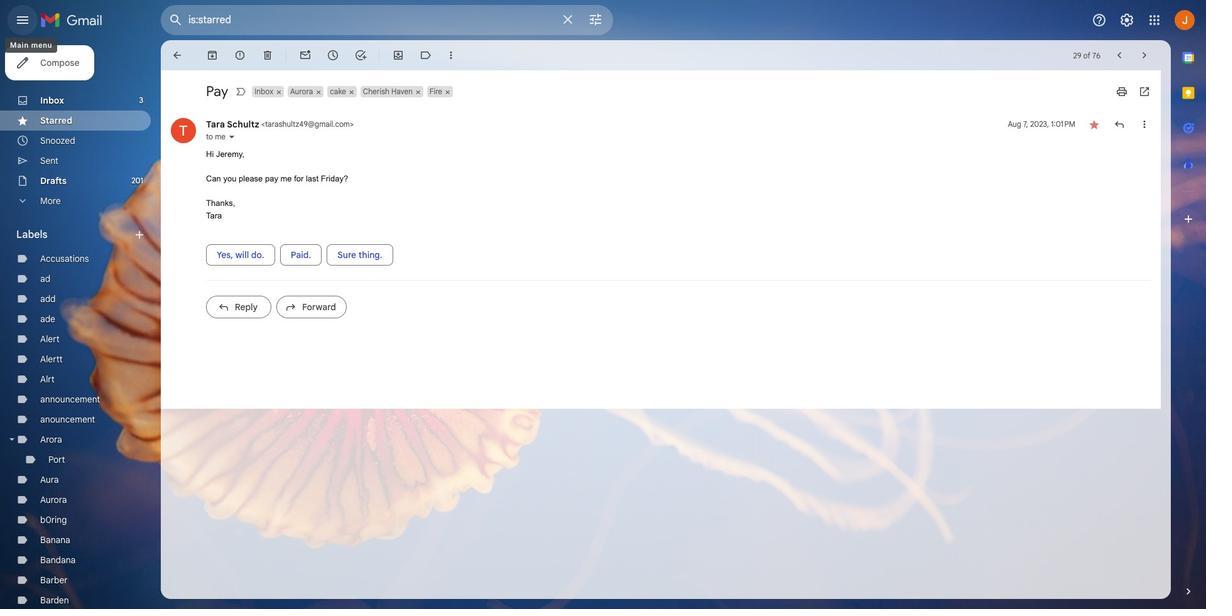 Task type: describe. For each thing, give the bounding box(es) containing it.
aug
[[1008, 119, 1021, 129]]

alrt link
[[40, 374, 55, 385]]

back to starred image
[[171, 49, 183, 62]]

sent
[[40, 155, 58, 166]]

bandana
[[40, 555, 76, 566]]

inbox button
[[252, 86, 275, 97]]

sure thing.
[[338, 249, 382, 261]]

alrt
[[40, 374, 55, 385]]

older image
[[1138, 49, 1151, 62]]

paid.
[[291, 249, 311, 261]]

paid. button
[[280, 244, 322, 266]]

yes, will do. button
[[206, 244, 275, 266]]

thanks,
[[206, 199, 235, 208]]

menu
[[31, 41, 52, 50]]

inbox link
[[40, 95, 64, 106]]

29 of 76
[[1073, 51, 1101, 60]]

ad link
[[40, 273, 50, 285]]

barber link
[[40, 575, 68, 586]]

aug 7, 2023, 1:01 pm cell
[[1008, 118, 1076, 131]]

show details image
[[228, 133, 236, 141]]

more image
[[445, 49, 457, 62]]

alertt
[[40, 354, 63, 365]]

schultz
[[227, 119, 259, 130]]

29
[[1073, 51, 1082, 60]]

201
[[131, 176, 143, 185]]

for
[[294, 174, 304, 183]]

thanks, tara
[[206, 199, 235, 220]]

barden link
[[40, 595, 69, 606]]

3
[[139, 95, 143, 105]]

hi
[[206, 150, 214, 159]]

yes, will do.
[[217, 249, 264, 261]]

of
[[1083, 51, 1091, 60]]

main menu image
[[15, 13, 30, 28]]

last
[[306, 174, 319, 183]]

forward
[[302, 302, 336, 313]]

gmail image
[[40, 8, 109, 33]]

1 tara from the top
[[206, 119, 225, 130]]

haven
[[391, 87, 413, 96]]

fire button
[[427, 86, 444, 97]]

main menu
[[10, 41, 52, 50]]

barden
[[40, 595, 69, 606]]

7,
[[1023, 119, 1028, 129]]

0 vertical spatial me
[[215, 132, 226, 141]]

anouncement
[[40, 414, 95, 425]]

pay
[[206, 83, 228, 100]]

sure thing. button
[[327, 244, 393, 266]]

b0ring
[[40, 515, 67, 526]]

arora link
[[40, 434, 62, 445]]

bandana link
[[40, 555, 76, 566]]

yes,
[[217, 249, 233, 261]]

friday?
[[321, 174, 348, 183]]

clear search image
[[555, 7, 580, 32]]

76
[[1092, 51, 1101, 60]]

aurora link
[[40, 494, 67, 506]]

1 horizontal spatial me
[[281, 174, 292, 183]]

cake
[[330, 87, 346, 96]]

cherish haven
[[363, 87, 413, 96]]

delete image
[[261, 49, 274, 62]]

can you please pay me for last friday?
[[206, 174, 350, 183]]

port link
[[48, 454, 65, 466]]

do.
[[251, 249, 264, 261]]

cake button
[[327, 86, 347, 97]]

report spam image
[[234, 49, 246, 62]]

jeremy,
[[216, 150, 244, 159]]

inbox for 'inbox' link
[[40, 95, 64, 106]]

newer image
[[1113, 49, 1126, 62]]

will
[[235, 249, 249, 261]]

<
[[261, 119, 265, 129]]

announcement link
[[40, 394, 100, 405]]



Task type: locate. For each thing, give the bounding box(es) containing it.
move to inbox image
[[392, 49, 405, 62]]

0 vertical spatial aurora
[[290, 87, 313, 96]]

inbox for inbox button
[[255, 87, 273, 96]]

compose
[[40, 57, 79, 68]]

aurora inside labels navigation
[[40, 494, 67, 506]]

1 horizontal spatial aurora
[[290, 87, 313, 96]]

compose button
[[5, 45, 95, 80]]

0 horizontal spatial aurora
[[40, 494, 67, 506]]

inbox up starred
[[40, 95, 64, 106]]

search mail image
[[165, 9, 187, 31]]

tara inside thanks, tara
[[206, 211, 222, 220]]

ade
[[40, 313, 55, 325]]

starred link
[[40, 115, 72, 126]]

aurora inside button
[[290, 87, 313, 96]]

sure
[[338, 249, 356, 261]]

aurora for the aurora button
[[290, 87, 313, 96]]

can
[[206, 174, 221, 183]]

labels navigation
[[0, 40, 161, 609]]

snooze image
[[327, 49, 339, 62]]

me left the for
[[281, 174, 292, 183]]

tara up to me
[[206, 119, 225, 130]]

labels image
[[420, 49, 432, 62]]

reply link
[[206, 296, 271, 319]]

inbox inside labels navigation
[[40, 95, 64, 106]]

tara
[[206, 119, 225, 130], [206, 211, 222, 220]]

reply
[[235, 302, 258, 313]]

thing.
[[359, 249, 382, 261]]

accusations link
[[40, 253, 89, 264]]

b0ring link
[[40, 515, 67, 526]]

port
[[48, 454, 65, 466]]

tara down the thanks,
[[206, 211, 222, 220]]

tara schultz cell
[[206, 119, 354, 130]]

accusations
[[40, 253, 89, 264]]

1 horizontal spatial inbox
[[255, 87, 273, 96]]

announcement
[[40, 394, 100, 405]]

Search mail text field
[[188, 14, 553, 26]]

archive image
[[206, 49, 219, 62]]

2 tara from the top
[[206, 211, 222, 220]]

anouncement link
[[40, 414, 95, 425]]

None search field
[[161, 5, 613, 35]]

0 vertical spatial tara
[[206, 119, 225, 130]]

add
[[40, 293, 56, 305]]

pay
[[265, 174, 278, 183]]

aurora up tarashultz49@gmail.com at left
[[290, 87, 313, 96]]

tab list
[[1171, 40, 1206, 564]]

to me
[[206, 132, 226, 141]]

barber
[[40, 575, 68, 586]]

arora
[[40, 434, 62, 445]]

1:01 pm
[[1051, 119, 1076, 129]]

hi jeremy,
[[206, 150, 247, 159]]

alert
[[40, 334, 59, 345]]

aura
[[40, 474, 59, 486]]

2023,
[[1030, 119, 1049, 129]]

tara schultz < tarashultz49@gmail.com >
[[206, 119, 354, 130]]

add to tasks image
[[354, 49, 367, 62]]

banana
[[40, 535, 70, 546]]

inbox inside inbox button
[[255, 87, 273, 96]]

red star image
[[1088, 118, 1101, 131]]

me right to
[[215, 132, 226, 141]]

support image
[[1092, 13, 1107, 28]]

advanced search options image
[[583, 7, 608, 32]]

0 horizontal spatial me
[[215, 132, 226, 141]]

aurora up b0ring
[[40, 494, 67, 506]]

snoozed link
[[40, 135, 75, 146]]

drafts link
[[40, 175, 67, 187]]

aura link
[[40, 474, 59, 486]]

inbox up < on the top left of page
[[255, 87, 273, 96]]

aurora button
[[288, 86, 314, 97]]

main
[[10, 41, 29, 50]]

you
[[223, 174, 236, 183]]

alert link
[[40, 334, 59, 345]]

>
[[350, 119, 354, 129]]

tarashultz49@gmail.com
[[265, 119, 350, 129]]

inbox
[[255, 87, 273, 96], [40, 95, 64, 106]]

1 vertical spatial aurora
[[40, 494, 67, 506]]

please
[[239, 174, 263, 183]]

sent link
[[40, 155, 58, 166]]

labels
[[16, 229, 47, 241]]

fire
[[430, 87, 442, 96]]

more
[[40, 195, 61, 207]]

0 horizontal spatial inbox
[[40, 95, 64, 106]]

starred
[[40, 115, 72, 126]]

1 vertical spatial tara
[[206, 211, 222, 220]]

cherish haven button
[[361, 86, 414, 97]]

cherish
[[363, 87, 389, 96]]

labels heading
[[16, 229, 133, 241]]

forward link
[[276, 296, 347, 319]]

add link
[[40, 293, 56, 305]]

aurora for aurora link
[[40, 494, 67, 506]]

1 vertical spatial me
[[281, 174, 292, 183]]

alertt link
[[40, 354, 63, 365]]

me
[[215, 132, 226, 141], [281, 174, 292, 183]]

to
[[206, 132, 213, 141]]

settings image
[[1120, 13, 1135, 28]]

banana link
[[40, 535, 70, 546]]

red-star checkbox
[[1088, 118, 1101, 131]]

snoozed
[[40, 135, 75, 146]]

ade link
[[40, 313, 55, 325]]

aurora
[[290, 87, 313, 96], [40, 494, 67, 506]]

more button
[[0, 191, 151, 211]]



Task type: vqa. For each thing, say whether or not it's contained in the screenshot.
the bottom is
no



